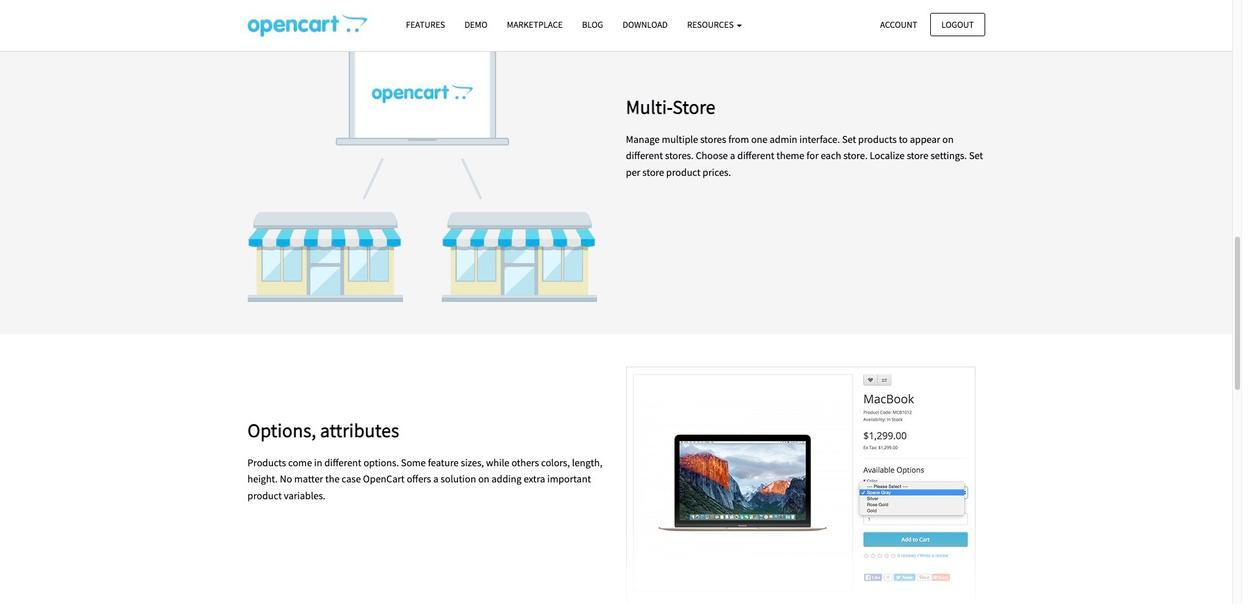 Task type: describe. For each thing, give the bounding box(es) containing it.
options, attributes image
[[626, 367, 976, 605]]



Task type: locate. For each thing, give the bounding box(es) containing it.
multi store image
[[248, 43, 597, 302]]

opencart - features image
[[248, 14, 367, 37]]



Task type: vqa. For each thing, say whether or not it's contained in the screenshot.
OpenCart - Account Login image
no



